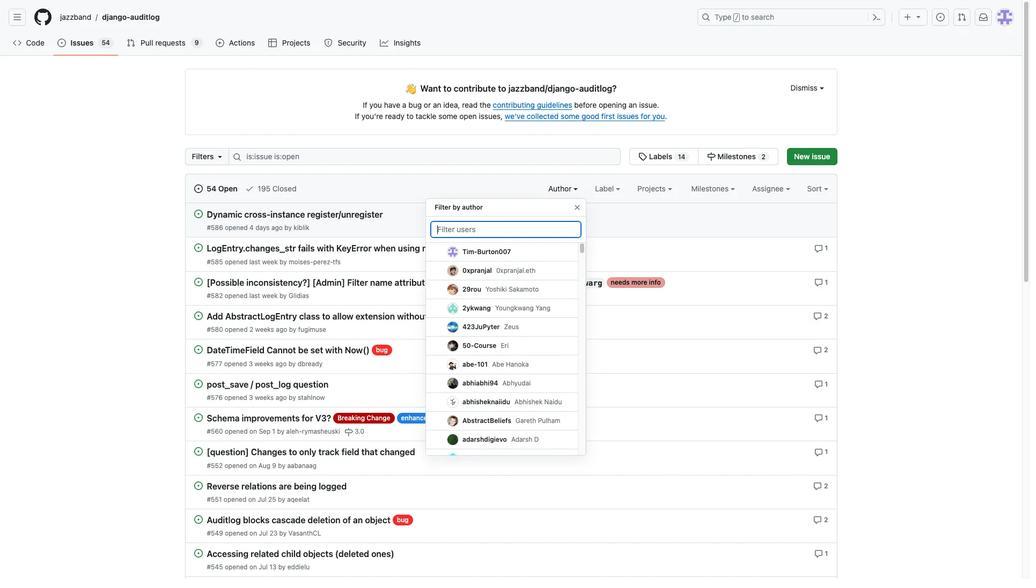 Task type: locate. For each thing, give the bounding box(es) containing it.
tim-
[[463, 248, 478, 256]]

0 vertical spatial for
[[641, 112, 651, 121]]

1 vertical spatial weeks
[[255, 360, 274, 368]]

actions link
[[211, 35, 260, 51]]

milestones right milestone icon
[[718, 152, 756, 161]]

1 link for post_save / post_log question
[[815, 379, 829, 389]]

contribute
[[454, 84, 496, 93]]

triangle down image inside the filters popup button
[[216, 152, 225, 161]]

/ left django-
[[96, 13, 98, 22]]

1 vertical spatial 9
[[272, 462, 276, 470]]

reverse relations are being logged link
[[207, 482, 347, 492]]

ago inside post_save / post_log question #576             opened 3 weeks ago by stahlnow
[[276, 394, 287, 402]]

weeks for cannot
[[255, 360, 274, 368]]

child
[[281, 550, 301, 560]]

some down before on the top of the page
[[561, 112, 580, 121]]

burton007
[[478, 248, 511, 256]]

8 open issue element from the top
[[194, 447, 203, 456]]

by inside post_save / post_log question #576             opened 3 weeks ago by stahlnow
[[289, 394, 296, 402]]

breaking
[[338, 414, 365, 422]]

3 1 link from the top
[[815, 379, 829, 389]]

milestones 2
[[716, 152, 766, 161]]

to inside [question] changes to only track field that changed #552             opened on aug 9 by aabanaag
[[289, 448, 297, 458]]

54 left open
[[207, 184, 216, 193]]

projects
[[282, 38, 311, 47], [638, 184, 668, 193]]

new issue
[[794, 152, 831, 161]]

author
[[462, 203, 483, 211]]

9 open issue element from the top
[[194, 481, 203, 490]]

1 open issue element from the top
[[194, 209, 203, 218]]

0 vertical spatial filter
[[435, 203, 451, 211]]

2 for first the "2" link from the bottom
[[824, 516, 829, 524]]

weeks down post_save / post_log question link at the bottom of page
[[255, 394, 274, 402]]

auditlog
[[207, 516, 241, 526]]

0 vertical spatial needs more info
[[477, 244, 527, 252]]

opened down "[question]" at the bottom left
[[225, 462, 247, 470]]

0 horizontal spatial for
[[302, 414, 313, 424]]

filter left the author
[[435, 203, 451, 211]]

2 comment image from the top
[[815, 415, 823, 423]]

on down blocks
[[250, 530, 257, 538]]

0 vertical spatial jul
[[258, 496, 267, 504]]

1 horizontal spatial needs more info
[[611, 278, 661, 286]]

v3?
[[316, 414, 331, 424]]

4 open issue element from the top
[[194, 311, 203, 320]]

by left "stahlnow"
[[289, 394, 296, 402]]

fugimuse link
[[298, 326, 326, 334]]

week for [possible inconsistency?] [admin] filter name attribute missing due to empty
[[262, 292, 278, 300]]

open issue image for [possible inconsistency?] [admin] filter name attribute missing due to empty
[[194, 278, 203, 286]]

#545
[[207, 564, 223, 572]]

1 comment image from the top
[[815, 245, 823, 253]]

1 vertical spatial needs more info
[[611, 278, 661, 286]]

needs for [possible inconsistency?] [admin] filter name attribute missing due to empty
[[611, 278, 630, 286]]

tag image
[[639, 152, 647, 161]]

some down idea,
[[439, 112, 458, 121]]

1 horizontal spatial triangle down image
[[915, 12, 923, 21]]

0 vertical spatial info
[[515, 244, 527, 252]]

gareth
[[516, 417, 537, 425]]

1 horizontal spatial 9
[[272, 462, 276, 470]]

9 right aug
[[272, 462, 276, 470]]

allow
[[333, 312, 354, 322]]

0 vertical spatial needs
[[477, 244, 495, 252]]

1 vertical spatial you
[[653, 112, 665, 121]]

0 horizontal spatial info
[[515, 244, 527, 252]]

opened down schema
[[225, 428, 248, 436]]

git pull request image
[[958, 13, 967, 21], [127, 39, 135, 47]]

ones)
[[372, 550, 394, 560]]

1 vertical spatial bug link
[[393, 515, 413, 526]]

4 open issue image from the top
[[194, 550, 203, 558]]

on inside [question] changes to only track field that changed #552             opened on aug 9 by aabanaag
[[249, 462, 257, 470]]

needs more info link for [possible inconsistency?] [admin] filter name attribute missing due to empty
[[607, 277, 665, 288]]

0 vertical spatial enhancement link
[[530, 311, 581, 322]]

opening
[[599, 100, 627, 110]]

0 vertical spatial with
[[317, 244, 334, 254]]

0 horizontal spatial enhancement link
[[397, 413, 448, 424]]

command palette image
[[873, 13, 881, 21]]

with up perez-
[[317, 244, 334, 254]]

#582             opened last week by glidias
[[207, 292, 309, 300]]

register/unregister
[[307, 210, 383, 220]]

1 vertical spatial bug
[[376, 346, 388, 354]]

1 vertical spatial needs more info link
[[607, 277, 665, 288]]

3 open issue element from the top
[[194, 277, 203, 286]]

week up inconsistency?]
[[262, 258, 278, 266]]

more for logentry.changes_str fails with keyerror when using m2m_fields
[[497, 244, 513, 252]]

1 vertical spatial milestones
[[692, 184, 731, 193]]

None search field
[[185, 148, 779, 165]]

open issue image left "[question]" at the bottom left
[[194, 448, 203, 456]]

/ inside jazzband / django-auditlog
[[96, 13, 98, 22]]

bug right a
[[409, 100, 422, 110]]

open issue image left post_save
[[194, 380, 203, 388]]

open issue image
[[194, 210, 203, 218], [194, 278, 203, 286], [194, 312, 203, 320], [194, 380, 203, 388], [194, 414, 203, 422], [194, 448, 203, 456], [194, 482, 203, 490]]

6 1 link from the top
[[815, 549, 829, 559]]

jul left 23
[[259, 530, 268, 538]]

0 vertical spatial more
[[497, 244, 513, 252]]

50-course eri
[[463, 342, 509, 350]]

2 for second the "2" link from the top
[[824, 346, 829, 354]]

ago up cannot
[[276, 326, 287, 334]]

1 horizontal spatial some
[[561, 112, 580, 121]]

opened down auditlog
[[225, 530, 248, 538]]

opened inside reverse relations are being logged #551             opened on jul 25 by aqeelat
[[224, 496, 247, 504]]

0 horizontal spatial if
[[355, 112, 360, 121]]

to right want at top left
[[444, 84, 452, 93]]

vasanthcl link
[[289, 530, 321, 538]]

on inside reverse relations are being logged #551             opened on jul 25 by aqeelat
[[248, 496, 256, 504]]

1 vertical spatial for
[[302, 414, 313, 424]]

field
[[342, 448, 360, 458]]

0 horizontal spatial needs
[[477, 244, 495, 252]]

weeks for abstractlogentry
[[255, 326, 274, 334]]

3 open issue image from the top
[[194, 516, 203, 524]]

7 open issue image from the top
[[194, 482, 203, 490]]

list
[[56, 9, 691, 26]]

enhancement down spec.lookup_kwarg
[[535, 312, 577, 320]]

open issue element for accessing related child objects (deleted ones)
[[194, 549, 203, 558]]

milestones for milestones
[[692, 184, 731, 193]]

tfs
[[333, 258, 341, 266]]

5 open issue element from the top
[[194, 345, 203, 354]]

you up you're
[[370, 100, 382, 110]]

0 vertical spatial enhancement
[[535, 312, 577, 320]]

1 link for logentry.changes_str fails with keyerror when using m2m_fields
[[815, 243, 829, 253]]

plus image
[[904, 13, 913, 21]]

5 1 link from the top
[[815, 447, 829, 457]]

week
[[262, 258, 278, 266], [262, 292, 278, 300]]

open issue image for auditlog
[[194, 516, 203, 524]]

3.0
[[355, 428, 365, 436]]

54 for 54
[[102, 39, 110, 47]]

milestones inside issue element
[[718, 152, 756, 161]]

1 horizontal spatial 54
[[207, 184, 216, 193]]

1 1 link from the top
[[815, 243, 829, 253]]

bug link right 'now()'
[[372, 345, 392, 356]]

2 open issue element from the top
[[194, 243, 203, 252]]

weeks down abstractlogentry
[[255, 326, 274, 334]]

if left you're
[[355, 112, 360, 121]]

git pull request image left the notifications image
[[958, 13, 967, 21]]

0 vertical spatial 54
[[102, 39, 110, 47]]

1 horizontal spatial info
[[649, 278, 661, 286]]

195 closed
[[256, 184, 297, 193]]

using
[[398, 244, 420, 254]]

by right aug
[[278, 462, 286, 470]]

security
[[338, 38, 366, 47]]

1 vertical spatial projects
[[638, 184, 668, 193]]

1 vertical spatial git pull request image
[[127, 39, 135, 47]]

schema improvements for v3?
[[207, 414, 331, 424]]

comment image
[[815, 245, 823, 253], [815, 415, 823, 423]]

0 horizontal spatial more
[[497, 244, 513, 252]]

@tim burton007 image
[[448, 247, 459, 258]]

milestones for milestones 2
[[718, 152, 756, 161]]

9 inside [question] changes to only track field that changed #552             opened on aug 9 by aabanaag
[[272, 462, 276, 470]]

jul left 25
[[258, 496, 267, 504]]

0 horizontal spatial filter
[[347, 278, 368, 288]]

some
[[439, 112, 458, 121], [561, 112, 580, 121]]

0 horizontal spatial needs more info link
[[472, 243, 531, 254]]

👋
[[405, 82, 416, 96]]

you down issue.
[[653, 112, 665, 121]]

logentry.changes_str
[[207, 244, 296, 254]]

by right 13
[[278, 564, 286, 572]]

opened inside post_save / post_log question #576             opened 3 weeks ago by stahlnow
[[224, 394, 247, 402]]

by right 25
[[278, 496, 285, 504]]

0 horizontal spatial 54
[[102, 39, 110, 47]]

to inside if you have a bug or an idea, read the contributing guidelines before opening an issue. if you're ready to tackle some open issues, we've collected some good first issues for you .
[[407, 112, 414, 121]]

by down the instance
[[285, 224, 292, 232]]

list containing jazzband
[[56, 9, 691, 26]]

filters button
[[185, 148, 229, 165]]

on down relations
[[248, 496, 256, 504]]

week down inconsistency?]
[[262, 292, 278, 300]]

filter left name
[[347, 278, 368, 288]]

6 open issue image from the top
[[194, 448, 203, 456]]

open issue element for schema improvements for v3?
[[194, 413, 203, 422]]

enhancement for the bottommost enhancement link
[[401, 414, 444, 422]]

1 horizontal spatial projects
[[638, 184, 668, 193]]

1 vertical spatial enhancement
[[401, 414, 444, 422]]

1 vertical spatial jul
[[259, 530, 268, 538]]

1 horizontal spatial needs more info link
[[607, 277, 665, 288]]

/ inside post_save / post_log question #576             opened 3 weeks ago by stahlnow
[[251, 380, 253, 390]]

glidias link
[[289, 292, 309, 300]]

0 horizontal spatial bug link
[[372, 345, 392, 356]]

bug right object
[[397, 516, 409, 524]]

1 horizontal spatial enhancement
[[535, 312, 577, 320]]

to left only
[[289, 448, 297, 458]]

enhancement link down spec.lookup_kwarg
[[530, 311, 581, 322]]

1 week from the top
[[262, 258, 278, 266]]

enhancement left "@abstractbeliefs" image
[[401, 414, 444, 422]]

4 1 link from the top
[[815, 413, 829, 423]]

1 vertical spatial triangle down image
[[216, 152, 225, 161]]

Search all issues text field
[[229, 148, 621, 165]]

2 open issue image from the top
[[194, 278, 203, 286]]

milestones inside "popup button"
[[692, 184, 731, 193]]

1 open issue image from the top
[[194, 244, 203, 252]]

0 horizontal spatial triangle down image
[[216, 152, 225, 161]]

9
[[195, 39, 199, 47], [272, 462, 276, 470]]

4 open issue image from the top
[[194, 380, 203, 388]]

0 vertical spatial 9
[[195, 39, 199, 47]]

enhancement link down @abhisheknaiidu icon
[[397, 413, 448, 424]]

are
[[279, 482, 292, 492]]

1 vertical spatial comment image
[[815, 415, 823, 423]]

aqeelat
[[287, 496, 310, 504]]

1 vertical spatial needs
[[611, 278, 630, 286]]

1 horizontal spatial git pull request image
[[958, 13, 967, 21]]

0 vertical spatial projects
[[282, 38, 311, 47]]

enhancement for right enhancement link
[[535, 312, 577, 320]]

m2m_fields
[[422, 244, 470, 254]]

none search field containing filters
[[185, 148, 779, 165]]

0 vertical spatial comment image
[[815, 245, 823, 253]]

3 down datetimefield
[[249, 360, 253, 368]]

open issue image for post_save / post_log question
[[194, 380, 203, 388]]

author
[[549, 184, 574, 193]]

11 open issue element from the top
[[194, 549, 203, 558]]

post_log
[[255, 380, 291, 390]]

dbready
[[298, 360, 323, 368]]

issue opened image right plus image
[[937, 13, 945, 21]]

1 for schema improvements for v3?
[[825, 414, 829, 422]]

be
[[298, 346, 309, 356]]

6 open issue element from the top
[[194, 379, 203, 388]]

bug for auditlog blocks cascade deletion of an object
[[397, 516, 409, 524]]

1 open issue image from the top
[[194, 210, 203, 218]]

on left aug
[[249, 462, 257, 470]]

kiblik link
[[294, 224, 310, 232]]

2 vertical spatial weeks
[[255, 394, 274, 402]]

open issue element
[[194, 209, 203, 218], [194, 243, 203, 252], [194, 277, 203, 286], [194, 311, 203, 320], [194, 345, 203, 354], [194, 379, 203, 388], [194, 413, 203, 422], [194, 447, 203, 456], [194, 481, 203, 490], [194, 515, 203, 524], [194, 549, 203, 558]]

weeks inside post_save / post_log question #576             opened 3 weeks ago by stahlnow
[[255, 394, 274, 402]]

jul left 13
[[259, 564, 268, 572]]

5 open issue image from the top
[[194, 414, 203, 422]]

0 horizontal spatial git pull request image
[[127, 39, 135, 47]]

name
[[370, 278, 393, 288]]

bug right 'now()'
[[376, 346, 388, 354]]

1 horizontal spatial issue opened image
[[937, 13, 945, 21]]

#560             opened on sep 1 by aleh-rymasheuski
[[207, 428, 340, 436]]

[question] changes to only track field that changed #552             opened on aug 9 by aabanaag
[[207, 448, 415, 470]]

jul
[[258, 496, 267, 504], [259, 530, 268, 538], [259, 564, 268, 572]]

if up you're
[[363, 100, 368, 110]]

0 vertical spatial bug
[[409, 100, 422, 110]]

last down logentry.changes_str
[[250, 258, 260, 266]]

0 vertical spatial milestones
[[718, 152, 756, 161]]

/ for jazzband
[[96, 13, 98, 22]]

@29rou image
[[448, 284, 459, 295]]

54 for 54 open
[[207, 184, 216, 193]]

sort
[[808, 184, 822, 193]]

2 some from the left
[[561, 112, 580, 121]]

comment image
[[815, 279, 823, 287], [814, 313, 822, 321], [814, 347, 822, 355], [815, 381, 823, 389], [815, 448, 823, 457], [814, 482, 822, 491], [814, 516, 822, 525], [815, 550, 823, 559]]

2 week from the top
[[262, 292, 278, 300]]

by left aleh-
[[277, 428, 285, 436]]

2 1 link from the top
[[815, 277, 829, 287]]

open issue image left dynamic
[[194, 210, 203, 218]]

3 down post_save / post_log question link at the bottom of page
[[249, 394, 253, 402]]

open issue element for dynamic cross-instance register/unregister
[[194, 209, 203, 218]]

1 horizontal spatial filter
[[435, 203, 451, 211]]

54
[[102, 39, 110, 47], [207, 184, 216, 193]]

1 horizontal spatial needs
[[611, 278, 630, 286]]

type
[[715, 12, 732, 21]]

more
[[497, 244, 513, 252], [632, 278, 648, 286]]

open issue image left the [possible
[[194, 278, 203, 286]]

10 open issue element from the top
[[194, 515, 203, 524]]

1 vertical spatial issue opened image
[[194, 185, 203, 193]]

3 open issue image from the top
[[194, 312, 203, 320]]

new issue link
[[787, 148, 838, 165]]

1 vertical spatial 3
[[249, 394, 253, 402]]

for up aleh-rymasheuski 'link'
[[302, 414, 313, 424]]

2 horizontal spatial /
[[735, 14, 739, 21]]

1 link for accessing related child objects (deleted ones)
[[815, 549, 829, 559]]

projects down labels
[[638, 184, 668, 193]]

to right ready
[[407, 112, 414, 121]]

issue opened image inside the "54 open" link
[[194, 185, 203, 193]]

ago inside dynamic cross-instance register/unregister #586             opened 4 days ago by kiblik
[[272, 224, 283, 232]]

last up abstractlogentry
[[249, 292, 260, 300]]

0 vertical spatial weeks
[[255, 326, 274, 334]]

an right or
[[433, 100, 442, 110]]

ago down cannot
[[275, 360, 287, 368]]

open issue image left add
[[194, 312, 203, 320]]

0 horizontal spatial some
[[439, 112, 458, 121]]

54 right 'issues'
[[102, 39, 110, 47]]

0 vertical spatial git pull request image
[[958, 13, 967, 21]]

menu containing filter by author
[[426, 194, 587, 580]]

2 last from the top
[[249, 292, 260, 300]]

1 last from the top
[[250, 258, 260, 266]]

2 vertical spatial bug
[[397, 516, 409, 524]]

triangle down image right plus image
[[915, 12, 923, 21]]

play image
[[216, 39, 224, 47]]

aqeelat link
[[287, 496, 310, 504]]

triangle down image
[[915, 12, 923, 21], [216, 152, 225, 161]]

0 horizontal spatial you
[[370, 100, 382, 110]]

an right of
[[353, 516, 363, 526]]

2ykwang youngkwang yang
[[463, 304, 551, 312]]

9 left play image
[[195, 39, 199, 47]]

open issue image for add abstractlogentry class to allow extension without creating additional table
[[194, 312, 203, 320]]

dynamic cross-instance register/unregister link
[[207, 210, 383, 220]]

1 horizontal spatial enhancement link
[[530, 311, 581, 322]]

aleh-
[[286, 428, 302, 436]]

code link
[[9, 35, 49, 51]]

opened down reverse
[[224, 496, 247, 504]]

/ right type
[[735, 14, 739, 21]]

weeks
[[255, 326, 274, 334], [255, 360, 274, 368], [255, 394, 274, 402]]

ago down "post_log"
[[276, 394, 287, 402]]

0 vertical spatial week
[[262, 258, 278, 266]]

for down issue.
[[641, 112, 651, 121]]

milestones down milestone icon
[[692, 184, 731, 193]]

1 some from the left
[[439, 112, 458, 121]]

/ for post_save
[[251, 380, 253, 390]]

code image
[[13, 39, 21, 47]]

1 horizontal spatial more
[[632, 278, 648, 286]]

git pull request image left pull on the top
[[127, 39, 135, 47]]

0 horizontal spatial 9
[[195, 39, 199, 47]]

@abhisheknaiidu image
[[448, 397, 459, 408]]

by inside reverse relations are being logged #551             opened on jul 25 by aqeelat
[[278, 496, 285, 504]]

logentry.changes_str fails with keyerror when using m2m_fields
[[207, 244, 470, 254]]

1 for accessing related child objects (deleted ones)
[[825, 550, 829, 558]]

shield image
[[324, 39, 333, 47]]

0 vertical spatial bug link
[[372, 345, 392, 356]]

issue opened image
[[937, 13, 945, 21], [194, 185, 203, 193]]

3 2 link from the top
[[814, 481, 829, 491]]

milestone image
[[707, 152, 716, 161]]

0 vertical spatial needs more info link
[[472, 243, 531, 254]]

54 open link
[[194, 183, 238, 194]]

#580
[[207, 326, 223, 334]]

menu
[[426, 194, 587, 580]]

ago
[[272, 224, 283, 232], [276, 326, 287, 334], [275, 360, 287, 368], [276, 394, 287, 402]]

/ left "post_log"
[[251, 380, 253, 390]]

1 vertical spatial week
[[262, 292, 278, 300]]

with right "set"
[[325, 346, 343, 356]]

ago right days on the left
[[272, 224, 283, 232]]

opened down post_save
[[224, 394, 247, 402]]

1 vertical spatial last
[[249, 292, 260, 300]]

being
[[294, 482, 317, 492]]

aug
[[259, 462, 271, 470]]

0 vertical spatial if
[[363, 100, 368, 110]]

bug link right object
[[393, 515, 413, 526]]

homepage image
[[34, 9, 52, 26]]

1 vertical spatial 54
[[207, 184, 216, 193]]

@abe 101 image
[[448, 360, 459, 370]]

3 inside post_save / post_log question #576             opened 3 weeks ago by stahlnow
[[249, 394, 253, 402]]

triangle down image left 'search' icon
[[216, 152, 225, 161]]

issue element
[[630, 148, 779, 165]]

issue opened image left 54 open
[[194, 185, 203, 193]]

7 open issue element from the top
[[194, 413, 203, 422]]

info for logentry.changes_str fails with keyerror when using m2m_fields
[[515, 244, 527, 252]]

1 link
[[815, 243, 829, 253], [815, 277, 829, 287], [815, 379, 829, 389], [815, 413, 829, 423], [815, 447, 829, 457], [815, 549, 829, 559]]

attribute
[[395, 278, 430, 288]]

open issue image left reverse
[[194, 482, 203, 490]]

projects right table image
[[282, 38, 311, 47]]

2 inside milestones 2
[[762, 153, 766, 161]]

an up issues
[[629, 100, 637, 110]]

/ inside type / to search
[[735, 14, 739, 21]]

open issue image left schema
[[194, 414, 203, 422]]

0 vertical spatial last
[[250, 258, 260, 266]]

to up contributing on the top
[[498, 84, 507, 93]]

check image
[[245, 185, 254, 193]]

1 vertical spatial info
[[649, 278, 661, 286]]

by right 23
[[279, 530, 287, 538]]

opened left 4
[[225, 224, 248, 232]]

open issue image for datetimefield
[[194, 346, 203, 354]]

[possible inconsistency?] [admin] filter name attribute missing due to empty spec.lookup_kwarg
[[207, 278, 603, 288]]

1 vertical spatial more
[[632, 278, 648, 286]]

opened down accessing at the bottom left
[[225, 564, 248, 572]]

to right class at the left of the page
[[322, 312, 330, 322]]

0 horizontal spatial needs more info
[[477, 244, 527, 252]]

1 horizontal spatial for
[[641, 112, 651, 121]]

when
[[374, 244, 396, 254]]

on inside 'accessing related child objects (deleted ones) #545             opened on jul 13 by eddielu'
[[250, 564, 257, 572]]

1 horizontal spatial /
[[251, 380, 253, 390]]

👋 want to contribute to jazzband/django-auditlog?
[[405, 82, 617, 96]]

milestones button
[[692, 183, 735, 194]]

Filter users text field
[[431, 221, 582, 238]]

0 horizontal spatial enhancement
[[401, 414, 444, 422]]

filter
[[435, 203, 451, 211], [347, 278, 368, 288]]

improvements
[[242, 414, 300, 424]]

django-
[[102, 12, 130, 21]]

1 horizontal spatial an
[[433, 100, 442, 110]]

2 open issue image from the top
[[194, 346, 203, 354]]

filters
[[192, 152, 214, 161]]

objects
[[303, 550, 333, 560]]

vasanthcl
[[289, 530, 321, 538]]

open issue image
[[194, 244, 203, 252], [194, 346, 203, 354], [194, 516, 203, 524], [194, 550, 203, 558]]

2 vertical spatial jul
[[259, 564, 268, 572]]

weeks up post_save / post_log question link at the bottom of page
[[255, 360, 274, 368]]

0 vertical spatial 3
[[249, 360, 253, 368]]

1
[[825, 244, 829, 252], [825, 278, 829, 286], [825, 380, 829, 388], [825, 414, 829, 422], [272, 428, 275, 436], [825, 448, 829, 456], [825, 550, 829, 558]]

0 horizontal spatial issue opened image
[[194, 185, 203, 193]]

0 horizontal spatial projects
[[282, 38, 311, 47]]

2ykwang
[[463, 304, 491, 312]]

graph image
[[380, 39, 389, 47]]

aabanaag
[[287, 462, 317, 470]]

on down related
[[250, 564, 257, 572]]

0 horizontal spatial /
[[96, 13, 98, 22]]

@0xpranjal image
[[448, 266, 459, 276]]

1 horizontal spatial bug link
[[393, 515, 413, 526]]

195
[[258, 184, 271, 193]]

enhancement link
[[530, 311, 581, 322], [397, 413, 448, 424]]



Task type: describe. For each thing, give the bounding box(es) containing it.
git pull request image for issue opened image
[[127, 39, 135, 47]]

blocks
[[243, 516, 270, 526]]

#551
[[207, 496, 222, 504]]

opened inside [question] changes to only track field that changed #552             opened on aug 9 by aabanaag
[[225, 462, 247, 470]]

1 vertical spatial with
[[325, 346, 343, 356]]

0xpranjal.eth
[[497, 267, 536, 275]]

open issue image for logentry.changes_str
[[194, 244, 203, 252]]

.
[[665, 112, 667, 121]]

opened inside dynamic cross-instance register/unregister #586             opened 4 days ago by kiblik
[[225, 224, 248, 232]]

for inside if you have a bug or an idea, read the contributing guidelines before opening an issue. if you're ready to tackle some open issues, we've collected some good first issues for you .
[[641, 112, 651, 121]]

to right due at the top left
[[483, 278, 491, 288]]

dynamic cross-instance register/unregister #586             opened 4 days ago by kiblik
[[207, 210, 383, 232]]

1 horizontal spatial if
[[363, 100, 368, 110]]

by left moises-
[[280, 258, 287, 266]]

track
[[319, 448, 340, 458]]

by down inconsistency?]
[[280, 292, 287, 300]]

projects inside "popup button"
[[638, 184, 668, 193]]

1 vertical spatial if
[[355, 112, 360, 121]]

close menu image
[[573, 203, 582, 212]]

cannot
[[267, 346, 296, 356]]

reverse
[[207, 482, 239, 492]]

#549             opened on jul 23 by vasanthcl
[[207, 530, 321, 538]]

last for logentry.changes_str fails with keyerror when using m2m_fields
[[250, 258, 260, 266]]

by inside dynamic cross-instance register/unregister #586             opened 4 days ago by kiblik
[[285, 224, 292, 232]]

table image
[[269, 39, 277, 47]]

[admin]
[[313, 278, 345, 288]]

open issue image for schema improvements for v3?
[[194, 414, 203, 422]]

open issue element for auditlog blocks cascade deletion of an object
[[194, 515, 203, 524]]

week for logentry.changes_str fails with keyerror when using m2m_fields
[[262, 258, 278, 266]]

dbready link
[[298, 360, 323, 368]]

accessing related child objects (deleted ones) #545             opened on jul 13 by eddielu
[[207, 550, 394, 572]]

without
[[397, 312, 428, 322]]

open issue element for add abstractlogentry class to allow extension without creating additional table
[[194, 311, 203, 320]]

needs more info link for logentry.changes_str fails with keyerror when using m2m_fields
[[472, 243, 531, 254]]

auditlog?
[[579, 84, 617, 93]]

contributing guidelines link
[[493, 100, 573, 110]]

abhisheknaiidu
[[463, 398, 511, 406]]

a
[[403, 100, 407, 110]]

class
[[299, 312, 320, 322]]

jazzband
[[60, 12, 91, 21]]

@2ykwang image
[[448, 303, 459, 314]]

changes
[[251, 448, 287, 458]]

open issue image for dynamic cross-instance register/unregister
[[194, 210, 203, 218]]

inconsistency?]
[[247, 278, 311, 288]]

open issue element for datetimefield cannot be set with now()
[[194, 345, 203, 354]]

sep
[[259, 428, 271, 436]]

info for [possible inconsistency?] [admin] filter name attribute missing due to empty
[[649, 278, 661, 286]]

open issue element for [question] changes to only track field that changed
[[194, 447, 203, 456]]

adarsh
[[512, 436, 533, 444]]

issue opened image
[[58, 39, 66, 47]]

label button
[[595, 183, 621, 194]]

jul inside reverse relations are being logged #551             opened on jul 25 by aqeelat
[[258, 496, 267, 504]]

labels 14
[[647, 152, 686, 161]]

0 vertical spatial you
[[370, 100, 382, 110]]

#582
[[207, 292, 223, 300]]

Issues search field
[[229, 148, 621, 165]]

#585
[[207, 258, 223, 266]]

pull
[[141, 38, 153, 47]]

add abstractlogentry class to allow extension without creating additional table link
[[207, 312, 528, 322]]

abe-101 abe hanoka
[[463, 361, 529, 369]]

comment image for schema improvements for v3?
[[815, 415, 823, 423]]

notifications image
[[980, 13, 988, 21]]

by down datetimefield cannot be set with now()
[[289, 360, 296, 368]]

0 vertical spatial issue opened image
[[937, 13, 945, 21]]

rymasheuski
[[302, 428, 340, 436]]

needs for logentry.changes_str fails with keyerror when using m2m_fields
[[477, 244, 495, 252]]

14
[[678, 153, 686, 161]]

#576
[[207, 394, 223, 402]]

opened down logentry.changes_str
[[225, 258, 248, 266]]

1 link for [question] changes to only track field that changed
[[815, 447, 829, 457]]

eddielu link
[[288, 564, 310, 572]]

bug link for auditlog blocks cascade deletion of an object
[[393, 515, 413, 526]]

29rou
[[463, 286, 482, 294]]

moises-perez-tfs link
[[289, 258, 341, 266]]

last for [possible inconsistency?] [admin] filter name attribute missing due to empty
[[249, 292, 260, 300]]

creating
[[430, 312, 464, 322]]

now()
[[345, 346, 370, 356]]

object
[[365, 516, 391, 526]]

first
[[602, 112, 615, 121]]

issue.
[[639, 100, 660, 110]]

changed
[[380, 448, 415, 458]]

by inside [question] changes to only track field that changed #552             opened on aug 9 by aabanaag
[[278, 462, 286, 470]]

open issue image for [question] changes to only track field that changed
[[194, 448, 203, 456]]

25
[[268, 496, 276, 504]]

1 for logentry.changes_str fails with keyerror when using m2m_fields
[[825, 244, 829, 252]]

opened up datetimefield
[[225, 326, 248, 334]]

breaking change
[[338, 414, 391, 422]]

jul inside 'accessing related child objects (deleted ones) #545             opened on jul 13 by eddielu'
[[259, 564, 268, 572]]

d
[[535, 436, 539, 444]]

/ for type
[[735, 14, 739, 21]]

23
[[270, 530, 278, 538]]

insights
[[394, 38, 421, 47]]

abe-
[[463, 361, 478, 369]]

relations
[[242, 482, 277, 492]]

opened down datetimefield
[[224, 360, 247, 368]]

sakamoto
[[509, 286, 539, 294]]

issues
[[617, 112, 639, 121]]

cascade
[[272, 516, 306, 526]]

4 2 link from the top
[[814, 515, 829, 525]]

open issue image for reverse relations are being logged
[[194, 482, 203, 490]]

1 vertical spatial filter
[[347, 278, 368, 288]]

abstractlogentry
[[225, 312, 297, 322]]

post_save / post_log question #576             opened 3 weeks ago by stahlnow
[[207, 380, 329, 402]]

1 for post_save / post_log question
[[825, 380, 829, 388]]

collected
[[527, 112, 559, 121]]

jazzband/django-
[[509, 84, 580, 93]]

needs more info for [possible inconsistency?] [admin] filter name attribute missing due to empty
[[611, 278, 661, 286]]

security link
[[320, 35, 372, 51]]

by inside 'accessing related child objects (deleted ones) #545             opened on jul 13 by eddielu'
[[278, 564, 286, 572]]

open
[[460, 112, 477, 121]]

open issue element for [possible inconsistency?] [admin] filter name attribute missing due to empty
[[194, 277, 203, 286]]

0 vertical spatial triangle down image
[[915, 12, 923, 21]]

by left fugimuse link
[[289, 326, 296, 334]]

opened inside 'accessing related child objects (deleted ones) #545             opened on jul 13 by eddielu'
[[225, 564, 248, 572]]

1 horizontal spatial you
[[653, 112, 665, 121]]

bug link for datetimefield cannot be set with now()
[[372, 345, 392, 356]]

@abhiabhi94 image
[[448, 378, 459, 389]]

to left the search
[[742, 12, 749, 21]]

yang
[[536, 304, 551, 312]]

open issue element for logentry.changes_str fails with keyerror when using m2m_fields
[[194, 243, 203, 252]]

by left the author
[[453, 203, 461, 211]]

projects button
[[638, 183, 672, 194]]

@adarshdigievo image
[[448, 435, 459, 446]]

open issue element for reverse relations are being logged
[[194, 481, 203, 490]]

search image
[[233, 153, 242, 162]]

2 for 3rd the "2" link from the top of the page
[[824, 482, 829, 490]]

@abstractbeliefs image
[[448, 416, 459, 427]]

on left sep
[[250, 428, 257, 436]]

issues,
[[479, 112, 503, 121]]

accessing related child objects (deleted ones) link
[[207, 550, 394, 560]]

git pull request image for topmost issue opened icon
[[958, 13, 967, 21]]

type / to search
[[715, 12, 775, 21]]

abhiabhi94 abhyudai
[[463, 380, 531, 388]]

@423jupyter image
[[448, 322, 459, 333]]

assignee button
[[753, 183, 790, 194]]

adarshdigievo
[[463, 436, 507, 444]]

aabanaag link
[[287, 462, 317, 470]]

milestone image
[[345, 428, 353, 437]]

1 2 link from the top
[[814, 311, 829, 321]]

1 link for schema improvements for v3?
[[815, 413, 829, 423]]

schema improvements for v3? link
[[207, 414, 331, 424]]

yoshiki
[[486, 286, 507, 294]]

tim-burton007
[[463, 248, 511, 256]]

1 vertical spatial enhancement link
[[397, 413, 448, 424]]

django-auditlog link
[[98, 9, 164, 26]]

table
[[508, 312, 528, 322]]

comment image for logentry.changes_str fails with keyerror when using m2m_fields
[[815, 245, 823, 253]]

bug for datetimefield cannot be set with now()
[[376, 346, 388, 354]]

open issue element for post_save / post_log question
[[194, 379, 203, 388]]

the
[[480, 100, 491, 110]]

aleh-rymasheuski link
[[286, 428, 340, 436]]

2 2 link from the top
[[814, 345, 829, 355]]

1 for [question] changes to only track field that changed
[[825, 448, 829, 456]]

2 for 1st the "2" link
[[824, 312, 829, 320]]

0xpranjal 0xpranjal.eth
[[463, 267, 536, 275]]

perez-
[[313, 258, 333, 266]]

want
[[421, 84, 441, 93]]

jazzband / django-auditlog
[[60, 12, 160, 22]]

label
[[595, 184, 616, 193]]

sort button
[[808, 183, 829, 194]]

#560
[[207, 428, 223, 436]]

bug inside if you have a bug or an idea, read the contributing guidelines before opening an issue. if you're ready to tackle some open issues, we've collected some good first issues for you .
[[409, 100, 422, 110]]

more for [possible inconsistency?] [admin] filter name attribute missing due to empty
[[632, 278, 648, 286]]

0 horizontal spatial an
[[353, 516, 363, 526]]

2 horizontal spatial an
[[629, 100, 637, 110]]

needs more info for logentry.changes_str fails with keyerror when using m2m_fields
[[477, 244, 527, 252]]

cross-
[[244, 210, 271, 220]]

@50 course image
[[448, 341, 459, 352]]

auditlog
[[130, 12, 160, 21]]

opened down the [possible
[[225, 292, 248, 300]]



Task type: vqa. For each thing, say whether or not it's contained in the screenshot.


